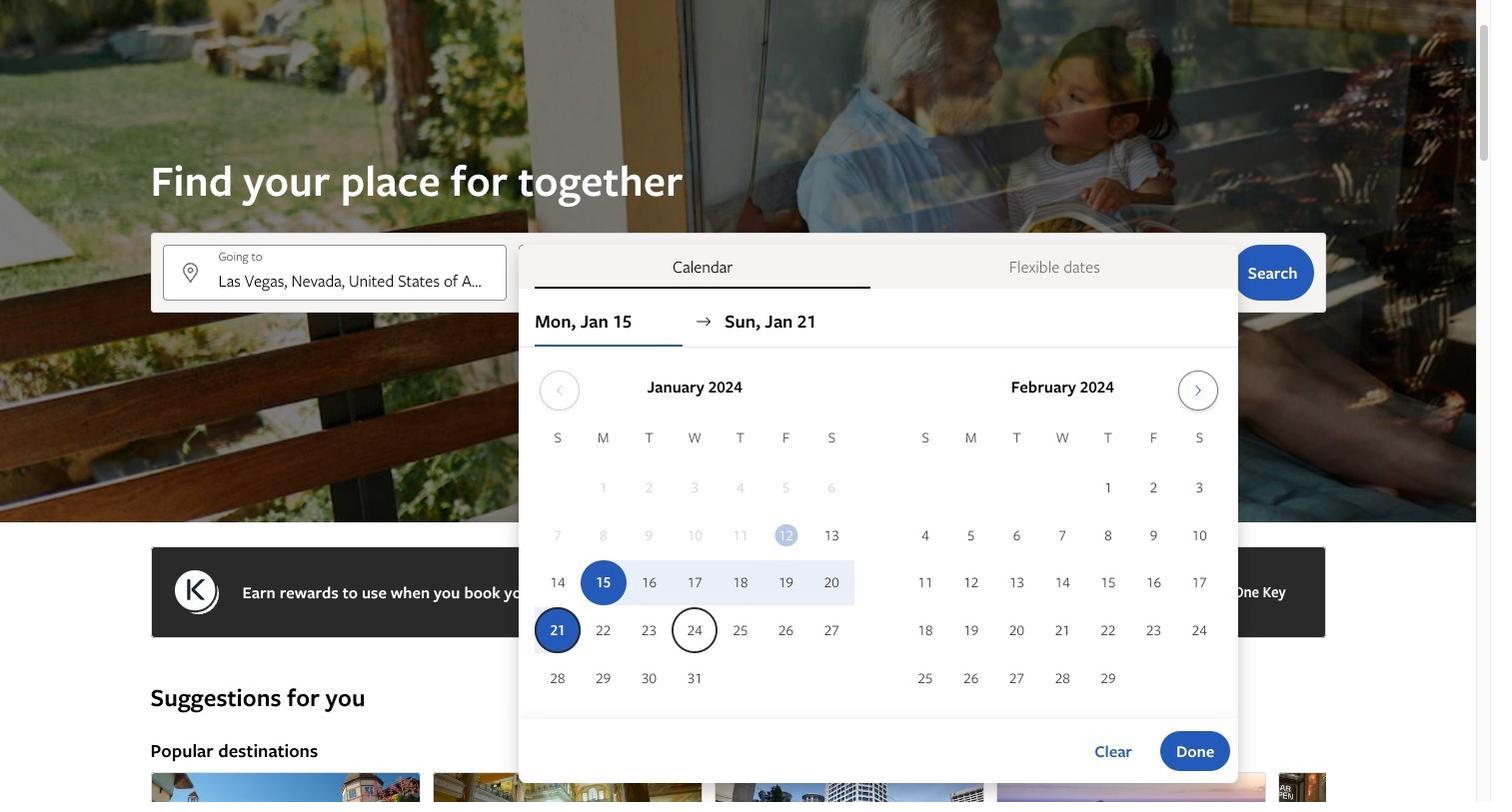 Task type: vqa. For each thing, say whether or not it's contained in the screenshot.
text field in the top of the page
no



Task type: locate. For each thing, give the bounding box(es) containing it.
leavenworth featuring a small town or village and street scenes image
[[150, 773, 420, 803]]

downtown seattle featuring a skyscraper, a city and street scenes image
[[714, 773, 984, 803]]

next month image
[[1187, 383, 1211, 399]]

gastown showing signage, street scenes and outdoor eating image
[[1278, 773, 1492, 803]]

las vegas featuring interior views image
[[432, 773, 702, 803]]

application
[[535, 363, 1223, 704]]

tab list inside wizard region
[[519, 245, 1239, 289]]

january 2024 element
[[535, 427, 855, 704]]

tab list
[[519, 245, 1239, 289]]



Task type: describe. For each thing, give the bounding box(es) containing it.
directional image
[[695, 313, 713, 331]]

recently viewed region
[[138, 651, 1338, 683]]

wizard region
[[0, 0, 1477, 784]]

february 2024 element
[[903, 427, 1223, 704]]

today element
[[775, 525, 798, 547]]

application inside wizard region
[[535, 363, 1223, 704]]

makiki - lower punchbowl - tantalus showing landscape views, a sunset and a city image
[[996, 773, 1266, 803]]

previous month image
[[548, 383, 572, 399]]



